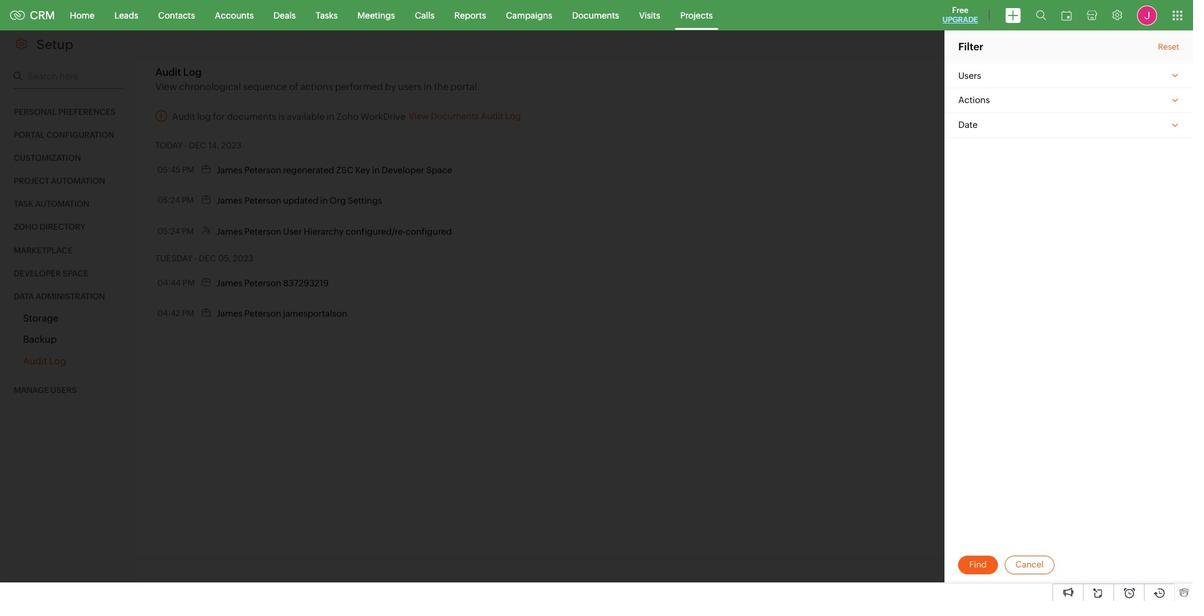 Task type: describe. For each thing, give the bounding box(es) containing it.
documents
[[572, 10, 619, 20]]

profile element
[[1130, 0, 1164, 30]]

contacts
[[158, 10, 195, 20]]

campaigns link
[[496, 0, 562, 30]]

upgrade
[[942, 16, 978, 24]]

create menu element
[[998, 0, 1028, 30]]

projects
[[680, 10, 713, 20]]

profile image
[[1137, 5, 1157, 25]]

leads link
[[104, 0, 148, 30]]

tasks link
[[306, 0, 348, 30]]

create menu image
[[1005, 8, 1021, 23]]

calls link
[[405, 0, 444, 30]]

crm
[[30, 9, 55, 22]]

search element
[[1028, 0, 1054, 30]]

visits link
[[629, 0, 670, 30]]

deals link
[[264, 0, 306, 30]]



Task type: vqa. For each thing, say whether or not it's contained in the screenshot.
bottom MMM d, yyyy text field
no



Task type: locate. For each thing, give the bounding box(es) containing it.
reports
[[454, 10, 486, 20]]

contacts link
[[148, 0, 205, 30]]

deals
[[274, 10, 296, 20]]

free upgrade
[[942, 6, 978, 24]]

calendar image
[[1061, 10, 1072, 20]]

leads
[[114, 10, 138, 20]]

campaigns
[[506, 10, 552, 20]]

home
[[70, 10, 95, 20]]

meetings link
[[348, 0, 405, 30]]

calls
[[415, 10, 435, 20]]

projects link
[[670, 0, 723, 30]]

crm link
[[10, 9, 55, 22]]

visits
[[639, 10, 660, 20]]

accounts
[[215, 10, 254, 20]]

documents link
[[562, 0, 629, 30]]

home link
[[60, 0, 104, 30]]

tasks
[[316, 10, 338, 20]]

free
[[952, 6, 968, 15]]

reports link
[[444, 0, 496, 30]]

accounts link
[[205, 0, 264, 30]]

search image
[[1036, 10, 1046, 21]]

meetings
[[357, 10, 395, 20]]



